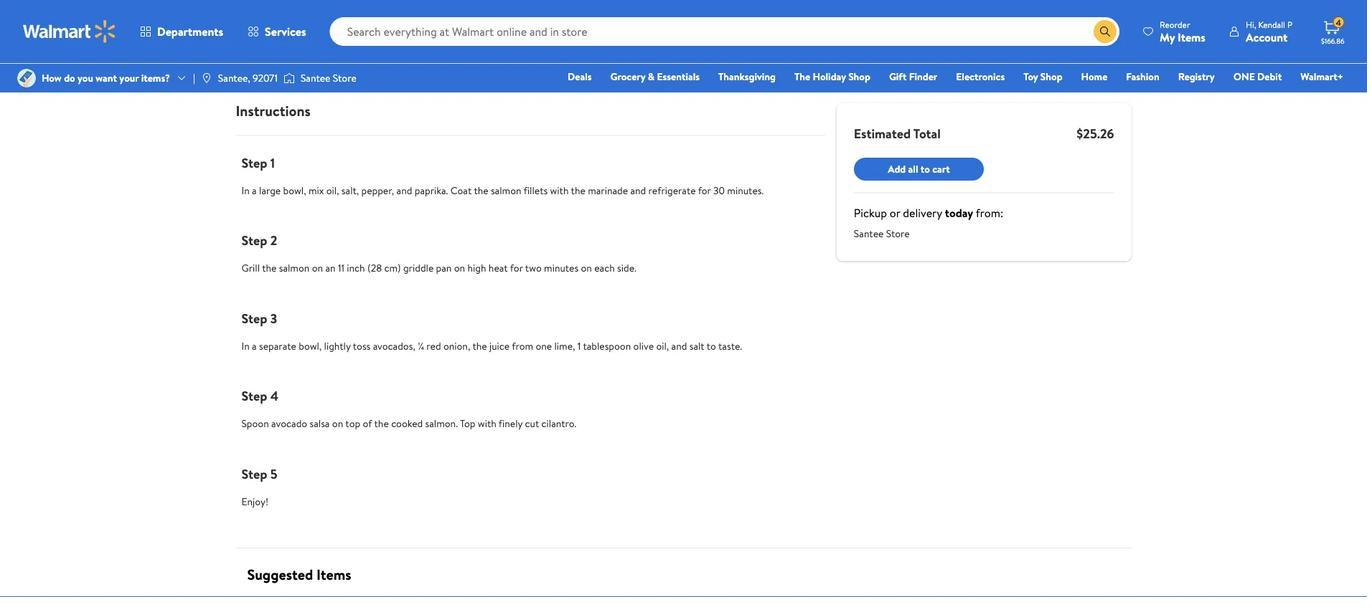 Task type: locate. For each thing, give the bounding box(es) containing it.
2 a from the top
[[252, 339, 257, 353]]

a left large
[[252, 183, 257, 197]]

the left juice
[[473, 339, 487, 353]]

0 horizontal spatial oil,
[[326, 183, 339, 197]]

bowl, for 1
[[283, 183, 306, 197]]

the
[[474, 183, 488, 197], [571, 183, 585, 197], [262, 261, 277, 275], [473, 339, 487, 353], [374, 417, 389, 431]]

0 vertical spatial items
[[1178, 29, 1206, 45]]

an
[[325, 261, 336, 275]]

 image right 92071 on the left top of the page
[[283, 71, 295, 85]]

services button
[[235, 14, 318, 49]]

&
[[648, 70, 655, 84]]

step for step 5
[[241, 465, 267, 483]]

0 vertical spatial in
[[241, 183, 250, 197]]

home link
[[1075, 69, 1114, 84]]

or
[[890, 205, 900, 221]]

the right coat
[[474, 183, 488, 197]]

0 vertical spatial bowl,
[[283, 183, 306, 197]]

in left large
[[241, 183, 250, 197]]

store down the or
[[886, 227, 910, 241]]

0 horizontal spatial with
[[478, 417, 496, 431]]

add
[[888, 162, 906, 176]]

items right my
[[1178, 29, 1206, 45]]

1 vertical spatial 1
[[578, 339, 581, 353]]

1 horizontal spatial santee
[[854, 227, 884, 241]]

store down cilantro, chopped for garnish
[[333, 71, 356, 85]]

1 horizontal spatial items
[[1178, 29, 1206, 45]]

1 up large
[[270, 154, 275, 172]]

1 vertical spatial santee
[[854, 227, 884, 241]]

items right suggested
[[317, 565, 351, 585]]

1 horizontal spatial to
[[921, 162, 930, 176]]

3 product group from the left
[[545, 593, 672, 598]]

1 vertical spatial in
[[241, 339, 250, 353]]

total
[[913, 125, 941, 142]]

for left garnish
[[362, 14, 375, 28]]

santee store
[[301, 71, 356, 85]]

refrigerate
[[648, 183, 696, 197]]

oil, right olive
[[656, 339, 669, 353]]

bowl, for 3
[[299, 339, 322, 353]]

1 product group from the left
[[250, 593, 377, 598]]

1 vertical spatial with
[[478, 417, 496, 431]]

minutes
[[544, 261, 579, 275]]

grill the salmon on an 11 inch (28 cm) griddle pan on high heat for two minutes on each side.
[[241, 261, 636, 275]]

reorder my items
[[1160, 18, 1206, 45]]

1 a from the top
[[252, 183, 257, 197]]

delivery
[[903, 205, 942, 221]]

salmon
[[491, 183, 521, 197], [279, 261, 310, 275]]

cart
[[932, 162, 950, 176]]

step left the 5
[[241, 465, 267, 483]]

1 horizontal spatial with
[[550, 183, 569, 197]]

2 step from the top
[[241, 232, 267, 250]]

bowl, left 'lightly'
[[299, 339, 322, 353]]

lime,
[[554, 339, 575, 353]]

5 product group from the left
[[840, 593, 967, 598]]

1 horizontal spatial oil,
[[656, 339, 669, 353]]

coat
[[450, 183, 472, 197]]

in for step 3
[[241, 339, 250, 353]]

electronics link
[[950, 69, 1011, 84]]

with right fillets
[[550, 183, 569, 197]]

the left 'cooked'
[[374, 417, 389, 431]]

tablespoon
[[583, 339, 631, 353]]

add all to cart
[[888, 162, 950, 176]]

items?
[[141, 71, 170, 85]]

oil, right mix
[[326, 183, 339, 197]]

1 horizontal spatial store
[[886, 227, 910, 241]]

out
[[758, 8, 773, 21]]

3 step from the top
[[241, 310, 267, 327]]

spoon
[[241, 417, 269, 431]]

4 step from the top
[[241, 387, 267, 405]]

for
[[362, 14, 375, 28], [698, 183, 711, 197], [510, 261, 523, 275]]

5 step from the top
[[241, 465, 267, 483]]

step up spoon
[[241, 387, 267, 405]]

debit
[[1257, 70, 1282, 84]]

pickup or delivery today from: santee store
[[854, 205, 1003, 241]]

items inside reorder my items
[[1178, 29, 1206, 45]]

0 vertical spatial a
[[252, 183, 257, 197]]

4 up "$166.86"
[[1336, 16, 1341, 28]]

2 horizontal spatial and
[[671, 339, 687, 353]]

salt
[[689, 339, 704, 353]]

kendall
[[1258, 18, 1285, 31]]

0 horizontal spatial 1
[[270, 154, 275, 172]]

1 vertical spatial bowl,
[[299, 339, 322, 353]]

to inside add all to cart button
[[921, 162, 930, 176]]

with
[[550, 183, 569, 197], [478, 417, 496, 431]]

pickup
[[854, 205, 887, 221]]

of right top on the bottom left
[[363, 417, 372, 431]]

my
[[1160, 29, 1175, 45]]

on left top on the bottom left
[[332, 417, 343, 431]]

 image
[[283, 71, 295, 85], [201, 72, 212, 84]]

step up large
[[241, 154, 267, 172]]

and
[[397, 183, 412, 197], [630, 183, 646, 197], [671, 339, 687, 353]]

2 product group from the left
[[397, 593, 525, 598]]

1 vertical spatial a
[[252, 339, 257, 353]]

on
[[312, 261, 323, 275], [454, 261, 465, 275], [581, 261, 592, 275], [332, 417, 343, 431]]

to right salt in the bottom of the page
[[707, 339, 716, 353]]

enjoy!
[[241, 495, 268, 509]]

a left separate
[[252, 339, 257, 353]]

shop right toy
[[1040, 70, 1063, 84]]

0 horizontal spatial santee
[[301, 71, 330, 85]]

cilantro.
[[542, 417, 577, 431]]

in a separate bowl, lightly toss avocados, ¼ red onion, the juice from one lime, 1 tablespoon olive oil, and salt to taste.
[[241, 339, 742, 353]]

0 horizontal spatial shop
[[848, 70, 870, 84]]

 image right |
[[201, 72, 212, 84]]

with right top
[[478, 417, 496, 431]]

1 horizontal spatial salmon
[[491, 183, 521, 197]]

1 horizontal spatial of
[[775, 8, 783, 21]]

grocery
[[610, 70, 645, 84]]

walmart image
[[23, 20, 116, 43]]

0 horizontal spatial  image
[[201, 72, 212, 84]]

marinade
[[588, 183, 628, 197]]

1 in from the top
[[241, 183, 250, 197]]

0 horizontal spatial items
[[317, 565, 351, 585]]

and right pepper,
[[397, 183, 412, 197]]

separate
[[259, 339, 296, 353]]

spoon avocado salsa on top of the cooked salmon. top with finely cut cilantro.
[[241, 417, 577, 431]]

and right marinade
[[630, 183, 646, 197]]

side.
[[617, 261, 636, 275]]

grocery & essentials
[[610, 70, 700, 84]]

today
[[945, 205, 973, 221]]

0 horizontal spatial for
[[362, 14, 375, 28]]

1 vertical spatial oil,
[[656, 339, 669, 353]]

1 horizontal spatial for
[[510, 261, 523, 275]]

and left salt in the bottom of the page
[[671, 339, 687, 353]]

1 horizontal spatial  image
[[283, 71, 295, 85]]

step 3
[[241, 310, 277, 327]]

santee down replace button
[[301, 71, 330, 85]]

store inside pickup or delivery today from: santee store
[[886, 227, 910, 241]]

1 right "lime,"
[[578, 339, 581, 353]]

shop right holiday
[[848, 70, 870, 84]]

deals
[[568, 70, 592, 84]]

santee,
[[218, 71, 250, 85]]

step left 3
[[241, 310, 267, 327]]

to right "all"
[[921, 162, 930, 176]]

step 2
[[241, 232, 277, 250]]

santee inside pickup or delivery today from: santee store
[[854, 227, 884, 241]]

fillets
[[524, 183, 548, 197]]

2 horizontal spatial for
[[698, 183, 711, 197]]

reorder
[[1160, 18, 1190, 31]]

paprika.
[[415, 183, 448, 197]]

account
[[1246, 29, 1288, 45]]

0 vertical spatial store
[[333, 71, 356, 85]]

all
[[908, 162, 918, 176]]

high
[[468, 261, 486, 275]]

1 horizontal spatial 4
[[1336, 16, 1341, 28]]

0 vertical spatial for
[[362, 14, 375, 28]]

0 horizontal spatial of
[[363, 417, 372, 431]]

walmart+ link
[[1294, 69, 1350, 84]]

cooked
[[391, 417, 423, 431]]

services
[[265, 24, 306, 39]]

product group
[[250, 593, 377, 598], [397, 593, 525, 598], [545, 593, 672, 598], [692, 593, 819, 598], [840, 593, 967, 598], [987, 593, 1114, 598]]

how do you want your items?
[[42, 71, 170, 85]]

store
[[333, 71, 356, 85], [886, 227, 910, 241]]

0 vertical spatial to
[[921, 162, 930, 176]]

of right out
[[775, 8, 783, 21]]

on left the "an"
[[312, 261, 323, 275]]

0 vertical spatial salmon
[[491, 183, 521, 197]]

0 horizontal spatial to
[[707, 339, 716, 353]]

from:
[[976, 205, 1003, 221]]

step left the 2
[[241, 232, 267, 250]]

4 up avocado on the bottom of the page
[[270, 387, 279, 405]]

1 vertical spatial store
[[886, 227, 910, 241]]

for left 30
[[698, 183, 711, 197]]

salmon left fillets
[[491, 183, 521, 197]]

1 vertical spatial items
[[317, 565, 351, 585]]

salmon left the "an"
[[279, 261, 310, 275]]

santee down pickup
[[854, 227, 884, 241]]

grill
[[241, 261, 260, 275]]

1 vertical spatial of
[[363, 417, 372, 431]]

stock
[[785, 8, 805, 21]]

fashion
[[1126, 70, 1160, 84]]

a
[[252, 183, 257, 197], [252, 339, 257, 353]]

 image
[[17, 69, 36, 88]]

shop
[[848, 70, 870, 84], [1040, 70, 1063, 84]]

step 5
[[241, 465, 277, 483]]

(28
[[367, 261, 382, 275]]

1 step from the top
[[241, 154, 267, 172]]

0 horizontal spatial salmon
[[279, 261, 310, 275]]

santee
[[301, 71, 330, 85], [854, 227, 884, 241]]

1
[[270, 154, 275, 172], [578, 339, 581, 353]]

for left the two
[[510, 261, 523, 275]]

1 vertical spatial 4
[[270, 387, 279, 405]]

juice
[[489, 339, 510, 353]]

bowl, left mix
[[283, 183, 306, 197]]

1 horizontal spatial shop
[[1040, 70, 1063, 84]]

in down step 3 on the bottom
[[241, 339, 250, 353]]

1 vertical spatial salmon
[[279, 261, 310, 275]]

1 vertical spatial for
[[698, 183, 711, 197]]

cilantro,
[[285, 14, 320, 28]]

suggested items
[[247, 565, 351, 585]]

2 in from the top
[[241, 339, 250, 353]]



Task type: vqa. For each thing, say whether or not it's contained in the screenshot.
STOCK
yes



Task type: describe. For each thing, give the bounding box(es) containing it.
Search search field
[[330, 17, 1120, 46]]

in for step 1
[[241, 183, 250, 197]]

search icon image
[[1099, 26, 1111, 37]]

want
[[96, 71, 117, 85]]

gift finder link
[[883, 69, 944, 84]]

one
[[536, 339, 552, 353]]

0 vertical spatial oil,
[[326, 183, 339, 197]]

registry
[[1178, 70, 1215, 84]]

hi,
[[1246, 18, 1256, 31]]

¼
[[418, 339, 424, 353]]

2 vertical spatial for
[[510, 261, 523, 275]]

walmart+
[[1301, 70, 1343, 84]]

holiday
[[813, 70, 846, 84]]

1 horizontal spatial and
[[630, 183, 646, 197]]

one
[[1233, 70, 1255, 84]]

step 4
[[241, 387, 279, 405]]

salsa
[[310, 417, 330, 431]]

step for step 1
[[241, 154, 267, 172]]

|
[[193, 71, 195, 85]]

garnish
[[378, 14, 409, 28]]

hi, kendall p account
[[1246, 18, 1293, 45]]

6 product group from the left
[[987, 593, 1114, 598]]

toy shop link
[[1017, 69, 1069, 84]]

fashion link
[[1120, 69, 1166, 84]]

0 horizontal spatial and
[[397, 183, 412, 197]]

chopped
[[322, 14, 360, 28]]

red
[[427, 339, 441, 353]]

5
[[270, 465, 277, 483]]

cilantro, chopped for garnish
[[285, 14, 409, 28]]

toy shop
[[1024, 70, 1063, 84]]

lemons, 2 lb bag image
[[236, 0, 267, 29]]

0 vertical spatial 1
[[270, 154, 275, 172]]

large
[[259, 183, 281, 197]]

$166.86
[[1321, 36, 1345, 46]]

the holiday shop link
[[788, 69, 877, 84]]

onion,
[[443, 339, 470, 353]]

a for step 3
[[252, 339, 257, 353]]

a for step 1
[[252, 183, 257, 197]]

pan
[[436, 261, 452, 275]]

2 shop from the left
[[1040, 70, 1063, 84]]

 image for santee, 92071
[[201, 72, 212, 84]]

add all to cart button
[[854, 158, 984, 181]]

do
[[64, 71, 75, 85]]

mix
[[309, 183, 324, 197]]

deals link
[[561, 69, 598, 84]]

replace button
[[285, 32, 314, 55]]

finely
[[499, 417, 523, 431]]

1 vertical spatial to
[[707, 339, 716, 353]]

one debit
[[1233, 70, 1282, 84]]

gift
[[889, 70, 907, 84]]

step for step 4
[[241, 387, 267, 405]]

lightly
[[324, 339, 351, 353]]

thanksgiving
[[718, 70, 776, 84]]

Walmart Site-Wide search field
[[330, 17, 1120, 46]]

in a large bowl, mix oil, salt, pepper, and paprika. coat the salmon fillets with the marinade and refrigerate for 30 minutes.
[[241, 183, 764, 197]]

taste.
[[718, 339, 742, 353]]

0 vertical spatial of
[[775, 8, 783, 21]]

on right pan
[[454, 261, 465, 275]]

3
[[270, 310, 277, 327]]

1 horizontal spatial 1
[[578, 339, 581, 353]]

how
[[42, 71, 62, 85]]

estimated total
[[854, 125, 941, 142]]

4 product group from the left
[[692, 593, 819, 598]]

griddle
[[403, 261, 434, 275]]

step for step 2
[[241, 232, 267, 250]]

2
[[270, 232, 277, 250]]

your
[[119, 71, 139, 85]]

home
[[1081, 70, 1108, 84]]

replace
[[285, 37, 314, 49]]

cut
[[525, 417, 539, 431]]

each
[[594, 261, 615, 275]]

from
[[512, 339, 533, 353]]

the right grill
[[262, 261, 277, 275]]

 image for santee store
[[283, 71, 295, 85]]

departments
[[157, 24, 223, 39]]

0 vertical spatial with
[[550, 183, 569, 197]]

pepper,
[[361, 183, 394, 197]]

toss
[[353, 339, 371, 353]]

0 vertical spatial santee
[[301, 71, 330, 85]]

electronics
[[956, 70, 1005, 84]]

grocery & essentials link
[[604, 69, 706, 84]]

step for step 3
[[241, 310, 267, 327]]

you
[[78, 71, 93, 85]]

salmon.
[[425, 417, 458, 431]]

one debit link
[[1227, 69, 1288, 84]]

registry link
[[1172, 69, 1221, 84]]

the left marinade
[[571, 183, 585, 197]]

estimated
[[854, 125, 911, 142]]

on left 'each'
[[581, 261, 592, 275]]

heat
[[489, 261, 508, 275]]

instructions
[[236, 101, 311, 121]]

top
[[460, 417, 475, 431]]

suggested
[[247, 565, 313, 585]]

$25.26
[[1077, 125, 1114, 142]]

1 shop from the left
[[848, 70, 870, 84]]

gift finder
[[889, 70, 937, 84]]

0 horizontal spatial 4
[[270, 387, 279, 405]]

0 horizontal spatial store
[[333, 71, 356, 85]]

0 vertical spatial 4
[[1336, 16, 1341, 28]]



